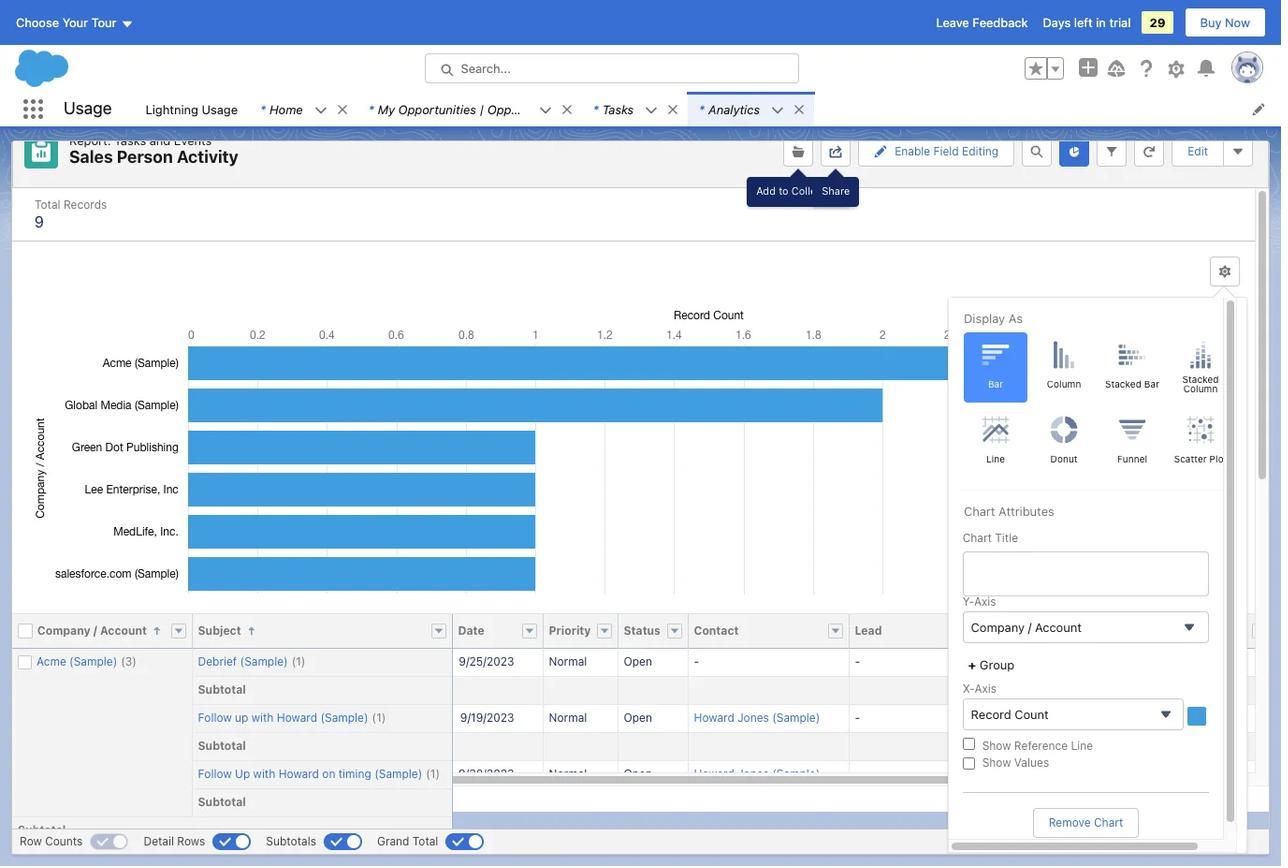 Task type: describe. For each thing, give the bounding box(es) containing it.
* for * home
[[260, 102, 266, 117]]

lightning usage link
[[134, 92, 249, 126]]

choose your tour
[[16, 15, 117, 30]]

days
[[1044, 15, 1071, 30]]

text default image for * home
[[314, 104, 328, 117]]

tasks
[[603, 102, 634, 117]]

* my opportunities | opportunities
[[369, 102, 566, 117]]

usage inside lightning usage link
[[202, 102, 238, 117]]

search... button
[[425, 53, 799, 83]]

2 list item from the left
[[357, 92, 582, 126]]

trial
[[1110, 15, 1132, 30]]

text default image for home
[[336, 103, 349, 116]]

4 list item from the left
[[688, 92, 815, 126]]

buy now button
[[1185, 7, 1267, 37]]

|
[[480, 102, 484, 117]]

1 list item from the left
[[249, 92, 357, 126]]

2 opportunities from the left
[[488, 102, 566, 117]]

* home
[[260, 102, 303, 117]]

text default image for * analytics
[[772, 104, 785, 117]]

buy
[[1201, 15, 1222, 30]]

* for * my opportunities | opportunities
[[369, 102, 374, 117]]

in
[[1097, 15, 1107, 30]]

text default image right tasks
[[667, 103, 680, 116]]

text default image for * my opportunities | opportunities
[[539, 104, 552, 117]]

29
[[1150, 15, 1166, 30]]

* analytics
[[700, 102, 760, 117]]

feedback
[[973, 15, 1029, 30]]

list containing lightning usage
[[134, 92, 1282, 126]]

1 horizontal spatial text default image
[[645, 104, 658, 117]]



Task type: locate. For each thing, give the bounding box(es) containing it.
text default image right analytics
[[793, 103, 806, 116]]

usage
[[64, 99, 112, 118], [202, 102, 238, 117]]

2 horizontal spatial text default image
[[793, 103, 806, 116]]

text default image
[[561, 103, 574, 116], [667, 103, 680, 116], [314, 104, 328, 117], [539, 104, 552, 117], [772, 104, 785, 117]]

list item
[[249, 92, 357, 126], [357, 92, 582, 126], [582, 92, 688, 126], [688, 92, 815, 126]]

text default image
[[336, 103, 349, 116], [793, 103, 806, 116], [645, 104, 658, 117]]

text default image left "* tasks"
[[561, 103, 574, 116]]

3 list item from the left
[[582, 92, 688, 126]]

leave
[[937, 15, 970, 30]]

* for * analytics
[[700, 102, 705, 117]]

* tasks
[[593, 102, 634, 117]]

0 horizontal spatial text default image
[[336, 103, 349, 116]]

now
[[1226, 15, 1251, 30]]

* left analytics
[[700, 102, 705, 117]]

leave feedback
[[937, 15, 1029, 30]]

*
[[260, 102, 266, 117], [369, 102, 374, 117], [593, 102, 599, 117], [700, 102, 705, 117]]

search...
[[461, 61, 511, 76]]

left
[[1075, 15, 1093, 30]]

1 horizontal spatial opportunities
[[488, 102, 566, 117]]

list
[[134, 92, 1282, 126]]

0 horizontal spatial usage
[[64, 99, 112, 118]]

home
[[270, 102, 303, 117]]

opportunities
[[398, 102, 477, 117], [488, 102, 566, 117]]

1 * from the left
[[260, 102, 266, 117]]

leave feedback link
[[937, 15, 1029, 30]]

my
[[378, 102, 395, 117]]

text default image right tasks
[[645, 104, 658, 117]]

group
[[1025, 57, 1065, 80]]

* left my
[[369, 102, 374, 117]]

lightning usage
[[146, 102, 238, 117]]

text default image for analytics
[[793, 103, 806, 116]]

3 * from the left
[[593, 102, 599, 117]]

your
[[62, 15, 88, 30]]

buy now
[[1201, 15, 1251, 30]]

text default image right 'home'
[[314, 104, 328, 117]]

choose
[[16, 15, 59, 30]]

1 horizontal spatial usage
[[202, 102, 238, 117]]

lightning
[[146, 102, 198, 117]]

usage right lightning
[[202, 102, 238, 117]]

days left in trial
[[1044, 15, 1132, 30]]

4 * from the left
[[700, 102, 705, 117]]

opportunities left "|" on the top left of page
[[398, 102, 477, 117]]

0 horizontal spatial opportunities
[[398, 102, 477, 117]]

text default image right "|" on the top left of page
[[539, 104, 552, 117]]

tour
[[91, 15, 117, 30]]

analytics
[[709, 102, 760, 117]]

2 * from the left
[[369, 102, 374, 117]]

* left tasks
[[593, 102, 599, 117]]

opportunities right "|" on the top left of page
[[488, 102, 566, 117]]

text default image left my
[[336, 103, 349, 116]]

usage left lightning
[[64, 99, 112, 118]]

* for * tasks
[[593, 102, 599, 117]]

choose your tour button
[[15, 7, 134, 37]]

text default image right analytics
[[772, 104, 785, 117]]

* left 'home'
[[260, 102, 266, 117]]

1 opportunities from the left
[[398, 102, 477, 117]]



Task type: vqa. For each thing, say whether or not it's contained in the screenshot.
Opportunities
yes



